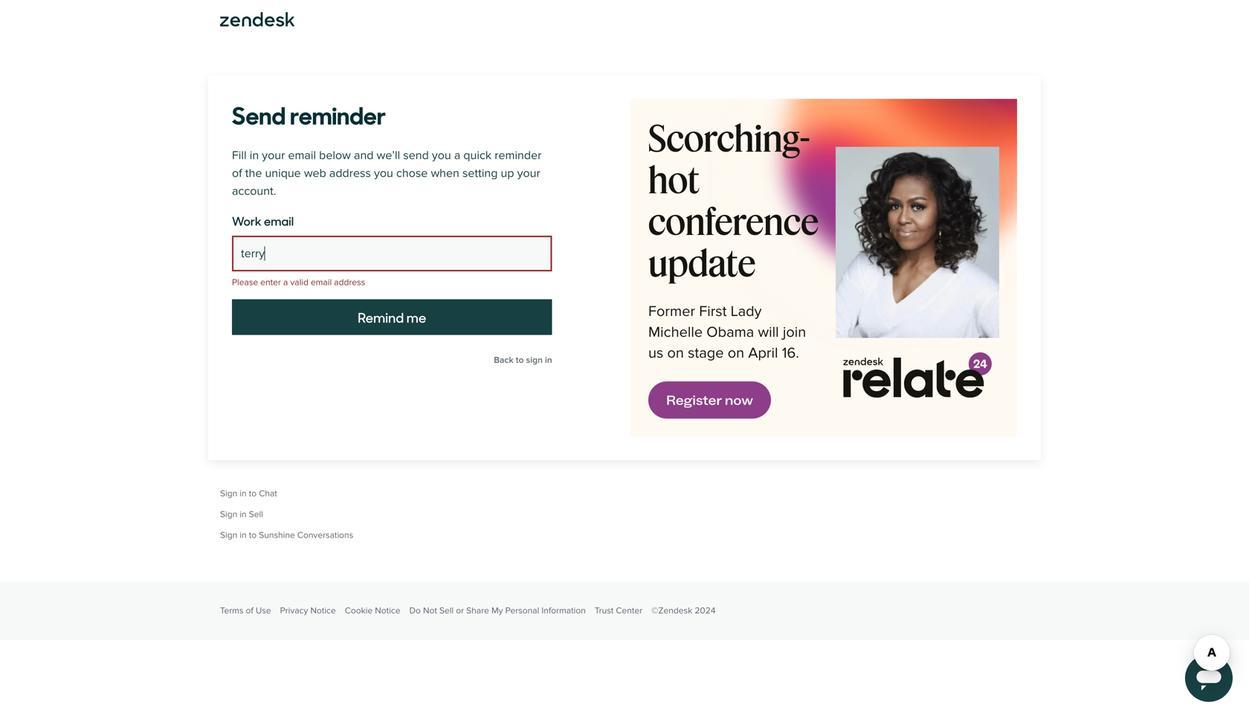 Task type: vqa. For each thing, say whether or not it's contained in the screenshot.
enter at top left
yes



Task type: describe. For each thing, give the bounding box(es) containing it.
0 horizontal spatial a
[[283, 277, 288, 288]]

do not sell or share my personal information
[[410, 606, 586, 616]]

1 on from the left
[[668, 344, 684, 362]]

1 vertical spatial email
[[264, 212, 294, 229]]

legal-footer element
[[220, 606, 1030, 616]]

scorching- hot conference update
[[649, 116, 819, 284]]

back to sign in link
[[494, 350, 553, 371]]

1 vertical spatial your
[[518, 166, 541, 180]]

or
[[456, 606, 464, 616]]

sell for in
[[249, 509, 263, 520]]

sign in to chat link
[[220, 488, 277, 499]]

privacy notice
[[280, 606, 336, 616]]

sign for sign in sell
[[220, 509, 238, 520]]

center
[[616, 606, 643, 616]]

now
[[725, 392, 754, 410]]

please enter a valid email address alert
[[232, 277, 553, 288]]

please
[[232, 277, 258, 288]]

work
[[232, 212, 262, 229]]

us
[[649, 344, 664, 362]]

0 vertical spatial your
[[262, 148, 285, 163]]

in right the "sign"
[[545, 355, 553, 366]]

16.
[[782, 344, 800, 362]]

2 vertical spatial email
[[311, 277, 332, 288]]

and
[[354, 148, 374, 163]]

scorching-
[[649, 116, 811, 159]]

trust center
[[595, 606, 643, 616]]

use
[[256, 606, 271, 616]]

when
[[431, 166, 460, 180]]

michelle
[[649, 324, 703, 342]]

©zendesk
[[652, 606, 693, 616]]

in for fill in your email below and we'll send you a quick reminder of the unique web address you chose when setting up your account.
[[250, 148, 259, 163]]

chose
[[397, 166, 428, 180]]

update
[[649, 241, 756, 284]]

Work email email field
[[232, 236, 553, 272]]

lady
[[731, 303, 762, 321]]

former
[[649, 303, 696, 321]]

remind
[[358, 308, 404, 327]]

to for sunshine
[[249, 530, 257, 541]]

valid
[[290, 277, 309, 288]]

send
[[232, 96, 286, 131]]

sign in to sunshine conversations
[[220, 530, 354, 541]]

fill
[[232, 148, 247, 163]]

sign in sell link
[[220, 509, 263, 520]]

back
[[494, 355, 514, 366]]

april
[[749, 344, 779, 362]]

information
[[542, 606, 586, 616]]

obama
[[707, 324, 755, 342]]

conversations
[[297, 530, 354, 541]]

1 vertical spatial of
[[246, 606, 254, 616]]

personal
[[506, 606, 540, 616]]

web
[[304, 166, 326, 180]]

cookie notice link
[[345, 606, 401, 616]]

below
[[319, 148, 351, 163]]

sign for sign in to chat
[[220, 488, 238, 499]]

2024
[[695, 606, 716, 616]]

©zendesk 2024 link
[[652, 606, 716, 616]]

former first lady michelle obama will join us on stage on april 16.
[[649, 303, 807, 362]]

email inside fill in your email below and we'll send you a quick reminder of the unique web address you chose when setting up your account.
[[288, 148, 316, 163]]

cookie
[[345, 606, 373, 616]]

quick
[[464, 148, 492, 163]]

unique
[[265, 166, 301, 180]]

notice for privacy notice
[[311, 606, 336, 616]]

register now link
[[649, 382, 771, 419]]

terms
[[220, 606, 244, 616]]



Task type: locate. For each thing, give the bounding box(es) containing it.
address up remind
[[334, 277, 366, 288]]

on down obama at right top
[[728, 344, 745, 362]]

0 horizontal spatial you
[[374, 166, 393, 180]]

relate 2024 logo image
[[844, 352, 993, 399]]

sign in sell
[[220, 509, 263, 520]]

©zendesk 2024
[[652, 606, 716, 616]]

sign for sign in to sunshine conversations
[[220, 530, 238, 541]]

send reminder
[[232, 96, 386, 131]]

trust center link
[[595, 606, 643, 616]]

zendesk image
[[220, 12, 295, 27]]

1 horizontal spatial your
[[518, 166, 541, 180]]

sign
[[220, 488, 238, 499], [220, 509, 238, 520], [220, 530, 238, 541]]

1 horizontal spatial on
[[728, 344, 745, 362]]

1 horizontal spatial you
[[432, 148, 451, 163]]

sign
[[526, 355, 543, 366]]

share
[[467, 606, 489, 616]]

to
[[516, 355, 524, 366], [249, 488, 257, 499], [249, 530, 257, 541]]

sell for not
[[440, 606, 454, 616]]

in for sign in to chat
[[240, 488, 247, 499]]

the
[[245, 166, 262, 180]]

back to sign in
[[494, 355, 553, 366]]

0 vertical spatial sign
[[220, 488, 238, 499]]

to for chat
[[249, 488, 257, 499]]

2 vertical spatial to
[[249, 530, 257, 541]]

sign down the sign in sell on the bottom left
[[220, 530, 238, 541]]

privacy
[[280, 606, 308, 616]]

in for sign in to sunshine conversations
[[240, 530, 247, 541]]

in right fill
[[250, 148, 259, 163]]

a left quick
[[454, 148, 461, 163]]

of left the
[[232, 166, 242, 180]]

0 vertical spatial you
[[432, 148, 451, 163]]

first
[[700, 303, 727, 321]]

conference
[[649, 199, 819, 243]]

my
[[492, 606, 503, 616]]

3 sign from the top
[[220, 530, 238, 541]]

1 notice from the left
[[311, 606, 336, 616]]

of left use
[[246, 606, 254, 616]]

account.
[[232, 184, 276, 198]]

enter
[[261, 277, 281, 288]]

email
[[288, 148, 316, 163], [264, 212, 294, 229], [311, 277, 332, 288]]

1 horizontal spatial reminder
[[495, 148, 542, 163]]

1 vertical spatial reminder
[[495, 148, 542, 163]]

your
[[262, 148, 285, 163], [518, 166, 541, 180]]

you down we'll
[[374, 166, 393, 180]]

in down the sign in sell on the bottom left
[[240, 530, 247, 541]]

not
[[423, 606, 437, 616]]

sell down sign in to chat link
[[249, 509, 263, 520]]

address inside fill in your email below and we'll send you a quick reminder of the unique web address you chose when setting up your account.
[[330, 166, 371, 180]]

send
[[403, 148, 429, 163]]

fill in your email below and we'll send you a quick reminder of the unique web address you chose when setting up your account.
[[232, 148, 542, 198]]

a inside fill in your email below and we'll send you a quick reminder of the unique web address you chose when setting up your account.
[[454, 148, 461, 163]]

0 vertical spatial a
[[454, 148, 461, 163]]

on
[[668, 344, 684, 362], [728, 344, 745, 362]]

we'll
[[377, 148, 400, 163]]

email up web
[[288, 148, 316, 163]]

0 vertical spatial email
[[288, 148, 316, 163]]

2 on from the left
[[728, 344, 745, 362]]

to left the "sign"
[[516, 355, 524, 366]]

address down and
[[330, 166, 371, 180]]

remind me button
[[232, 300, 553, 335]]

0 vertical spatial address
[[330, 166, 371, 180]]

work email
[[232, 212, 294, 229]]

1 vertical spatial sign
[[220, 509, 238, 520]]

up
[[501, 166, 515, 180]]

0 horizontal spatial notice
[[311, 606, 336, 616]]

terms of use
[[220, 606, 271, 616]]

1 horizontal spatial a
[[454, 148, 461, 163]]

sign in to chat
[[220, 488, 277, 499]]

sell left or
[[440, 606, 454, 616]]

do
[[410, 606, 421, 616]]

sell
[[249, 509, 263, 520], [440, 606, 454, 616]]

0 horizontal spatial your
[[262, 148, 285, 163]]

0 horizontal spatial on
[[668, 344, 684, 362]]

privacy notice link
[[280, 606, 336, 616]]

setting
[[463, 166, 498, 180]]

0 vertical spatial reminder
[[290, 96, 386, 131]]

notice for cookie notice
[[375, 606, 401, 616]]

in for sign in sell
[[240, 509, 247, 520]]

your right the up
[[518, 166, 541, 180]]

remind me
[[358, 308, 427, 327]]

do not sell or share my personal information link
[[410, 606, 586, 616]]

trust
[[595, 606, 614, 616]]

1 vertical spatial sell
[[440, 606, 454, 616]]

2 notice from the left
[[375, 606, 401, 616]]

me
[[407, 308, 427, 327]]

0 horizontal spatial reminder
[[290, 96, 386, 131]]

email right the work
[[264, 212, 294, 229]]

2 vertical spatial sign
[[220, 530, 238, 541]]

1 vertical spatial you
[[374, 166, 393, 180]]

sunshine
[[259, 530, 295, 541]]

reminder
[[290, 96, 386, 131], [495, 148, 542, 163]]

will
[[759, 324, 779, 342]]

of inside fill in your email below and we'll send you a quick reminder of the unique web address you chose when setting up your account.
[[232, 166, 242, 180]]

0 vertical spatial of
[[232, 166, 242, 180]]

0 horizontal spatial sell
[[249, 509, 263, 520]]

1 sign from the top
[[220, 488, 238, 499]]

terms of use link
[[220, 606, 271, 616]]

please enter a valid email address
[[232, 277, 366, 288]]

in up "sign in sell" link
[[240, 488, 247, 499]]

register
[[667, 392, 722, 410]]

on right us
[[668, 344, 684, 362]]

reminder up the up
[[495, 148, 542, 163]]

to down the sign in sell on the bottom left
[[249, 530, 257, 541]]

chat
[[259, 488, 277, 499]]

1 vertical spatial to
[[249, 488, 257, 499]]

sign in to sunshine conversations link
[[220, 530, 354, 541]]

0 horizontal spatial of
[[232, 166, 242, 180]]

a left valid
[[283, 277, 288, 288]]

your up unique
[[262, 148, 285, 163]]

cookie notice
[[345, 606, 401, 616]]

register now
[[667, 392, 754, 410]]

in inside fill in your email below and we'll send you a quick reminder of the unique web address you chose when setting up your account.
[[250, 148, 259, 163]]

notice left do
[[375, 606, 401, 616]]

1 horizontal spatial notice
[[375, 606, 401, 616]]

join
[[783, 324, 807, 342]]

0 vertical spatial sell
[[249, 509, 263, 520]]

1 horizontal spatial sell
[[440, 606, 454, 616]]

notice right "privacy"
[[311, 606, 336, 616]]

michelle obama image
[[836, 147, 1000, 338]]

sign up "sign in sell" link
[[220, 488, 238, 499]]

you up when
[[432, 148, 451, 163]]

2 sign from the top
[[220, 509, 238, 520]]

you
[[432, 148, 451, 163], [374, 166, 393, 180]]

0 vertical spatial to
[[516, 355, 524, 366]]

1 vertical spatial a
[[283, 277, 288, 288]]

stage
[[688, 344, 724, 362]]

notice
[[311, 606, 336, 616], [375, 606, 401, 616]]

to left chat
[[249, 488, 257, 499]]

email right valid
[[311, 277, 332, 288]]

in down sign in to chat link
[[240, 509, 247, 520]]

hot
[[649, 158, 700, 201]]

a
[[454, 148, 461, 163], [283, 277, 288, 288]]

reminder inside fill in your email below and we'll send you a quick reminder of the unique web address you chose when setting up your account.
[[495, 148, 542, 163]]

address
[[330, 166, 371, 180], [334, 277, 366, 288]]

sign down sign in to chat link
[[220, 509, 238, 520]]

reminder up below
[[290, 96, 386, 131]]

1 vertical spatial address
[[334, 277, 366, 288]]

1 horizontal spatial of
[[246, 606, 254, 616]]

of
[[232, 166, 242, 180], [246, 606, 254, 616]]



